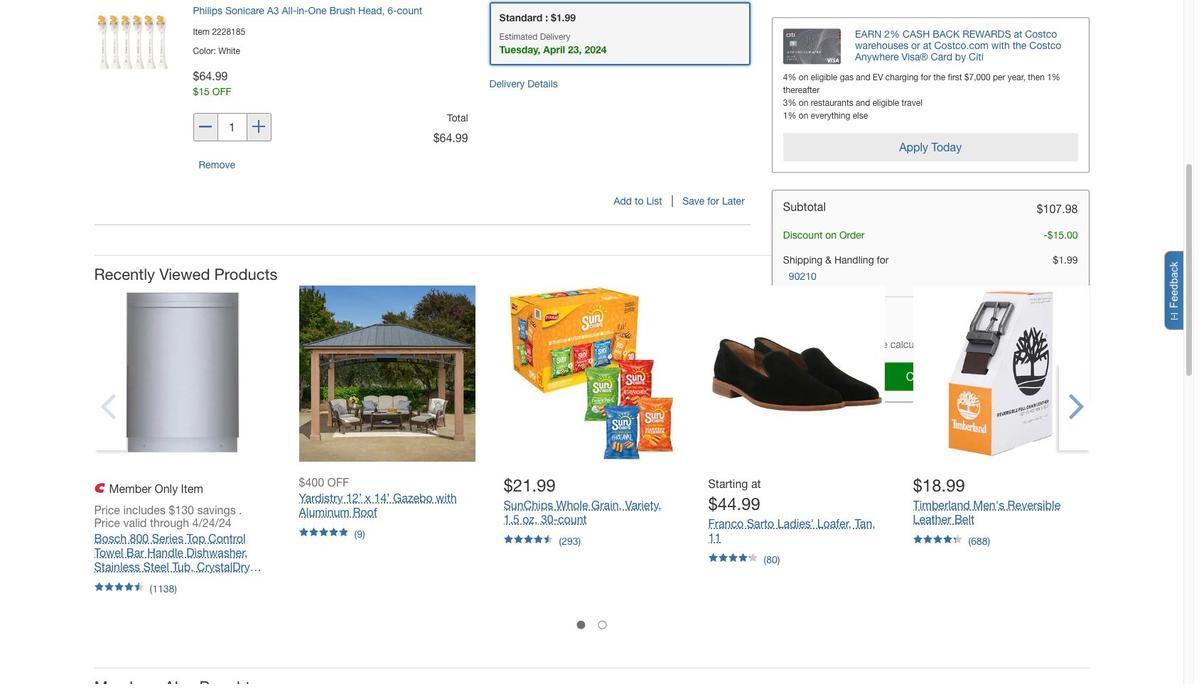 Task type: locate. For each thing, give the bounding box(es) containing it.
franco sarto ladies' loafer, tan, 11 image
[[709, 286, 885, 462]]

sunchips whole grain, variety, 1.5 oz, 30-count image
[[504, 286, 680, 462]]

bosch 800 series top control towel bar handle dishwasher, stainless steel tub, crystaldry technology, ultra quiet 42 dba image
[[94, 286, 271, 462]]

option group
[[479, 2, 762, 91]]

None button
[[784, 134, 1079, 162], [784, 363, 1079, 391], [784, 134, 1079, 162], [784, 363, 1079, 391]]

increase quantity image
[[253, 120, 265, 133]]



Task type: vqa. For each thing, say whether or not it's contained in the screenshot.
reviews
no



Task type: describe. For each thing, give the bounding box(es) containing it.
timberland men's reversible leather belt image
[[914, 286, 1090, 462]]

yardistry 12' x 14' gazebo with aluminum roof image
[[299, 286, 475, 462]]

Quantity telephone field
[[218, 113, 246, 141]]

philips sonicare a3 all-in-one brush head, 6-count image
[[94, 2, 172, 80]]



